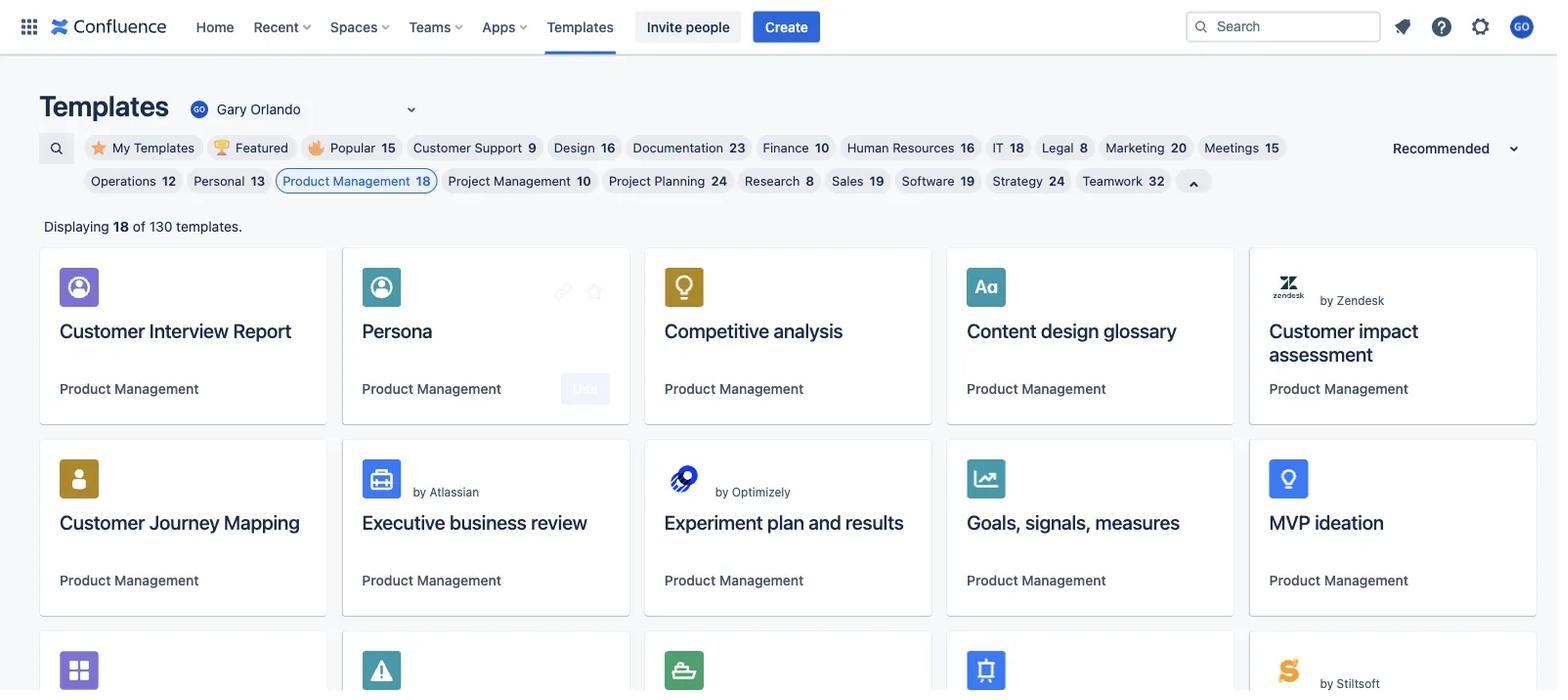Task type: locate. For each thing, give the bounding box(es) containing it.
management for customer interview report
[[115, 381, 199, 397]]

management down customer journey mapping
[[115, 572, 199, 588]]

by up experiment
[[715, 485, 729, 499]]

19 for software 19
[[960, 174, 975, 188]]

product management for goals, signals, measures
[[967, 572, 1106, 588]]

product management down assessment
[[1269, 381, 1409, 397]]

product management button down executive
[[362, 571, 501, 590]]

0 horizontal spatial project
[[448, 174, 490, 188]]

customer left journey
[[60, 510, 145, 533]]

by atlassian
[[413, 485, 479, 499]]

Search field
[[1186, 11, 1381, 43]]

journey
[[149, 510, 220, 533]]

project management 10
[[448, 174, 591, 188]]

product management button down competitive
[[664, 379, 804, 399]]

management down customer interview report
[[115, 381, 199, 397]]

management down design
[[1022, 381, 1106, 397]]

0 horizontal spatial 24
[[711, 174, 727, 188]]

ideation
[[1315, 510, 1384, 533]]

9
[[528, 140, 536, 155]]

0 horizontal spatial 8
[[806, 174, 814, 188]]

share link image
[[551, 280, 575, 303]]

research 8
[[745, 174, 814, 188]]

design 16
[[554, 140, 615, 155]]

templates inside 'button'
[[134, 140, 195, 155]]

project left planning
[[609, 174, 651, 188]]

1 19 from the left
[[870, 174, 884, 188]]

documentation 23
[[633, 140, 745, 155]]

0 horizontal spatial 15
[[381, 140, 396, 155]]

my templates button
[[84, 135, 203, 160]]

0 vertical spatial 18
[[1010, 140, 1024, 155]]

spaces
[[330, 19, 378, 35]]

24 right planning
[[711, 174, 727, 188]]

product management button for customer interview report
[[60, 379, 199, 399]]

banner containing home
[[0, 0, 1557, 55]]

2 16 from the left
[[960, 140, 975, 155]]

customer left the interview
[[60, 319, 145, 342]]

product management button for competitive analysis
[[664, 379, 804, 399]]

management down ideation
[[1324, 572, 1409, 588]]

appswitcher icon image
[[18, 15, 41, 39]]

18
[[1010, 140, 1024, 155], [416, 174, 431, 188], [113, 218, 129, 235]]

teamwork 32
[[1083, 174, 1165, 188]]

persona
[[362, 319, 433, 342]]

atlassian
[[430, 485, 479, 499]]

product management down customer interview report
[[60, 381, 199, 397]]

product management down competitive
[[664, 381, 804, 397]]

design
[[554, 140, 595, 155]]

10 right "finance"
[[815, 140, 830, 155]]

gary
[[217, 101, 247, 117]]

resources
[[893, 140, 955, 155]]

impact
[[1359, 319, 1418, 342]]

templates link
[[541, 11, 620, 43]]

templates right apps popup button
[[547, 19, 614, 35]]

1 horizontal spatial 18
[[416, 174, 431, 188]]

settings icon image
[[1469, 15, 1493, 39]]

1 horizontal spatial 16
[[960, 140, 975, 155]]

business
[[450, 510, 527, 533]]

recent
[[254, 19, 299, 35]]

product management for experiment plan and results
[[664, 572, 804, 588]]

23
[[729, 140, 745, 155]]

templates up my
[[39, 89, 169, 122]]

apps
[[482, 19, 516, 35]]

24 down the legal
[[1049, 174, 1065, 188]]

by for executive
[[413, 485, 426, 499]]

personal
[[194, 174, 245, 188]]

project
[[448, 174, 490, 188], [609, 174, 651, 188]]

of
[[133, 218, 146, 235]]

fewer categories image
[[1182, 173, 1206, 196]]

by inside by stiltsoft button
[[1320, 676, 1334, 690]]

goals,
[[967, 510, 1021, 533]]

product management button down customer journey mapping
[[60, 571, 199, 590]]

8
[[1080, 140, 1088, 155], [806, 174, 814, 188]]

product management button for executive business review
[[362, 571, 501, 590]]

sales
[[832, 174, 864, 188]]

2 vertical spatial templates
[[134, 140, 195, 155]]

1 horizontal spatial 24
[[1049, 174, 1065, 188]]

product management button down experiment
[[664, 571, 804, 590]]

customer up assessment
[[1269, 319, 1355, 342]]

executive
[[362, 510, 445, 533]]

product management button for customer journey mapping
[[60, 571, 199, 590]]

16
[[601, 140, 615, 155], [960, 140, 975, 155]]

management down competitive analysis
[[719, 381, 804, 397]]

management down experiment plan and results at the bottom of the page
[[719, 572, 804, 588]]

product management down executive
[[362, 572, 501, 588]]

management down executive business review
[[417, 572, 501, 588]]

marketing 20
[[1106, 140, 1187, 155]]

product management button down ideation
[[1269, 571, 1409, 590]]

product management
[[60, 381, 199, 397], [362, 381, 501, 397], [664, 381, 804, 397], [967, 381, 1106, 397], [1269, 381, 1409, 397], [60, 572, 199, 588], [362, 572, 501, 588], [664, 572, 804, 588], [967, 572, 1106, 588], [1269, 572, 1409, 588]]

by up executive
[[413, 485, 426, 499]]

customer interview report
[[60, 319, 292, 342]]

help icon image
[[1430, 15, 1453, 39]]

customer inside customer impact assessment
[[1269, 319, 1355, 342]]

popular
[[330, 140, 376, 155]]

0 horizontal spatial 10
[[577, 174, 591, 188]]

product management button down design
[[967, 379, 1106, 399]]

product management button down assessment
[[1269, 379, 1409, 399]]

8 right the legal
[[1080, 140, 1088, 155]]

15
[[381, 140, 396, 155], [1265, 140, 1279, 155]]

product management for customer impact assessment
[[1269, 381, 1409, 397]]

product management down customer journey mapping
[[60, 572, 199, 588]]

1 24 from the left
[[711, 174, 727, 188]]

16 right design
[[601, 140, 615, 155]]

2 horizontal spatial 18
[[1010, 140, 1024, 155]]

1 project from the left
[[448, 174, 490, 188]]

product management down signals,
[[967, 572, 1106, 588]]

notification icon image
[[1391, 15, 1414, 39]]

customer for customer impact assessment
[[1269, 319, 1355, 342]]

share link image
[[249, 471, 272, 495]]

product management down design
[[967, 381, 1106, 397]]

None text field
[[188, 100, 191, 119]]

0 vertical spatial 10
[[815, 140, 830, 155]]

orlando
[[251, 101, 301, 117]]

product
[[283, 174, 329, 188], [60, 381, 111, 397], [362, 381, 413, 397], [664, 381, 716, 397], [967, 381, 1018, 397], [1269, 381, 1321, 397], [60, 572, 111, 588], [362, 572, 413, 588], [664, 572, 716, 588], [967, 572, 1018, 588], [1269, 572, 1321, 588]]

18 left 'of'
[[113, 218, 129, 235]]

1 horizontal spatial 15
[[1265, 140, 1279, 155]]

1 vertical spatial 8
[[806, 174, 814, 188]]

0 horizontal spatial 19
[[870, 174, 884, 188]]

operations 12
[[91, 174, 176, 188]]

15 right 'meetings'
[[1265, 140, 1279, 155]]

customer for customer support 9
[[413, 140, 471, 155]]

by for experiment
[[715, 485, 729, 499]]

19 right software
[[960, 174, 975, 188]]

product management down experiment
[[664, 572, 804, 588]]

8 for legal 8
[[1080, 140, 1088, 155]]

1 horizontal spatial 10
[[815, 140, 830, 155]]

by
[[1320, 293, 1334, 307], [413, 485, 426, 499], [715, 485, 729, 499], [1320, 676, 1334, 690]]

mapping
[[224, 510, 300, 533]]

templates
[[547, 19, 614, 35], [39, 89, 169, 122], [134, 140, 195, 155]]

2 vertical spatial 18
[[113, 218, 129, 235]]

product management button down customer interview report
[[60, 379, 199, 399]]

templates inside global element
[[547, 19, 614, 35]]

signals,
[[1025, 510, 1091, 533]]

product management button for experiment plan and results
[[664, 571, 804, 590]]

product management button for goals, signals, measures
[[967, 571, 1106, 590]]

content
[[967, 319, 1037, 342]]

product for customer impact assessment
[[1269, 381, 1321, 397]]

130
[[149, 218, 172, 235]]

0 horizontal spatial 16
[[601, 140, 615, 155]]

planning
[[654, 174, 705, 188]]

confluence image
[[51, 15, 167, 39], [51, 15, 167, 39]]

customer down open icon
[[413, 140, 471, 155]]

research
[[745, 174, 800, 188]]

1 vertical spatial 10
[[577, 174, 591, 188]]

8 down "finance 10"
[[806, 174, 814, 188]]

displaying
[[44, 218, 109, 235]]

by left stiltsoft
[[1320, 676, 1334, 690]]

product management for customer interview report
[[60, 381, 199, 397]]

0 vertical spatial 8
[[1080, 140, 1088, 155]]

15 right popular
[[381, 140, 396, 155]]

results
[[846, 510, 904, 533]]

product for mvp ideation
[[1269, 572, 1321, 588]]

search image
[[1193, 19, 1209, 35]]

1 horizontal spatial 19
[[960, 174, 975, 188]]

use
[[573, 381, 598, 397]]

customer
[[413, 140, 471, 155], [60, 319, 145, 342], [1269, 319, 1355, 342], [60, 510, 145, 533]]

2 project from the left
[[609, 174, 651, 188]]

plan
[[767, 510, 804, 533]]

product management for content design glossary
[[967, 381, 1106, 397]]

product for competitive analysis
[[664, 381, 716, 397]]

management down customer impact assessment at right
[[1324, 381, 1409, 397]]

management for competitive analysis
[[719, 381, 804, 397]]

16 left it
[[960, 140, 975, 155]]

19 right sales
[[870, 174, 884, 188]]

product management down ideation
[[1269, 572, 1409, 588]]

legal
[[1042, 140, 1074, 155]]

by zendesk
[[1320, 293, 1384, 307]]

legal 8
[[1042, 140, 1088, 155]]

1 horizontal spatial 8
[[1080, 140, 1088, 155]]

by left the zendesk
[[1320, 293, 1334, 307]]

2 15 from the left
[[1265, 140, 1279, 155]]

your profile and preferences image
[[1510, 15, 1534, 39]]

1 horizontal spatial project
[[609, 174, 651, 188]]

0 vertical spatial templates
[[547, 19, 614, 35]]

assessment
[[1269, 342, 1373, 365]]

10
[[815, 140, 830, 155], [577, 174, 591, 188]]

optimizely
[[732, 485, 791, 499]]

measures
[[1095, 510, 1180, 533]]

glossary
[[1103, 319, 1177, 342]]

teamwork
[[1083, 174, 1143, 188]]

project down customer support 9
[[448, 174, 490, 188]]

management down signals,
[[1022, 572, 1106, 588]]

management for content design glossary
[[1022, 381, 1106, 397]]

0 horizontal spatial 18
[[113, 218, 129, 235]]

review
[[531, 510, 587, 533]]

2 19 from the left
[[960, 174, 975, 188]]

executive business review
[[362, 510, 587, 533]]

banner
[[0, 0, 1557, 55]]

customer journey mapping
[[60, 510, 300, 533]]

product for customer interview report
[[60, 381, 111, 397]]

templates up "12"
[[134, 140, 195, 155]]

10 down the design 16
[[577, 174, 591, 188]]

18 down customer support 9
[[416, 174, 431, 188]]

product management button down signals,
[[967, 571, 1106, 590]]

meetings
[[1205, 140, 1259, 155]]

product management button for mvp ideation
[[1269, 571, 1409, 590]]

18 right it
[[1010, 140, 1024, 155]]



Task type: describe. For each thing, give the bounding box(es) containing it.
project for project management 10
[[448, 174, 490, 188]]

finance 10
[[763, 140, 830, 155]]

operations
[[91, 174, 156, 188]]

by for customer
[[1320, 293, 1334, 307]]

content design glossary
[[967, 319, 1177, 342]]

displaying 18 of 130 templates.
[[44, 218, 243, 235]]

management down popular
[[333, 174, 410, 188]]

management for mvp ideation
[[1324, 572, 1409, 588]]

documentation
[[633, 140, 723, 155]]

gary orlando
[[217, 101, 301, 117]]

finance
[[763, 140, 809, 155]]

open image
[[400, 98, 423, 121]]

teams button
[[403, 11, 471, 43]]

global element
[[12, 0, 1182, 54]]

it
[[993, 140, 1004, 155]]

my
[[112, 140, 130, 155]]

product management button for customer impact assessment
[[1269, 379, 1409, 399]]

product for content design glossary
[[967, 381, 1018, 397]]

support
[[475, 140, 522, 155]]

marketing
[[1106, 140, 1165, 155]]

create
[[765, 19, 808, 35]]

customer impact assessment
[[1269, 319, 1418, 365]]

open search bar image
[[49, 141, 65, 156]]

apps button
[[476, 11, 535, 43]]

management for customer impact assessment
[[1324, 381, 1409, 397]]

design
[[1041, 319, 1099, 342]]

18 for it 18
[[1010, 140, 1024, 155]]

management for experiment plan and results
[[719, 572, 804, 588]]

stiltsoft
[[1337, 676, 1380, 690]]

management down 9
[[494, 174, 571, 188]]

product management button down persona
[[362, 379, 501, 399]]

recent button
[[248, 11, 318, 43]]

recommended button
[[1381, 133, 1538, 164]]

product management for executive business review
[[362, 572, 501, 588]]

featured button
[[207, 135, 297, 160]]

project planning 24
[[609, 174, 727, 188]]

personal 13
[[194, 174, 265, 188]]

mvp
[[1269, 510, 1310, 533]]

by stiltsoft
[[1320, 676, 1380, 690]]

featured
[[236, 140, 288, 155]]

8 for research 8
[[806, 174, 814, 188]]

product for goals, signals, measures
[[967, 572, 1018, 588]]

product management for competitive analysis
[[664, 381, 804, 397]]

1 16 from the left
[[601, 140, 615, 155]]

1 vertical spatial templates
[[39, 89, 169, 122]]

strategy
[[993, 174, 1043, 188]]

zendesk
[[1337, 293, 1384, 307]]

by optimizely
[[715, 485, 791, 499]]

star customer journey mapping image
[[280, 471, 303, 495]]

customer for customer interview report
[[60, 319, 145, 342]]

experiment plan and results
[[664, 510, 904, 533]]

human
[[847, 140, 889, 155]]

software
[[902, 174, 955, 188]]

20
[[1171, 140, 1187, 155]]

analysis
[[774, 319, 843, 342]]

project for project planning 24
[[609, 174, 651, 188]]

management down persona
[[417, 381, 501, 397]]

product management 18
[[283, 174, 431, 188]]

1 15 from the left
[[381, 140, 396, 155]]

32
[[1149, 174, 1165, 188]]

management for customer journey mapping
[[115, 572, 199, 588]]

product for experiment plan and results
[[664, 572, 716, 588]]

invite
[[647, 19, 682, 35]]

experiment
[[664, 510, 763, 533]]

management for goals, signals, measures
[[1022, 572, 1106, 588]]

teams
[[409, 19, 451, 35]]

recommended
[[1393, 140, 1490, 156]]

product management button for content design glossary
[[967, 379, 1106, 399]]

home link
[[190, 11, 240, 43]]

software 19
[[902, 174, 975, 188]]

by stiltsoft button
[[1250, 631, 1537, 691]]

customer support 9
[[413, 140, 536, 155]]

1 vertical spatial 18
[[416, 174, 431, 188]]

human resources 16
[[847, 140, 975, 155]]

goals, signals, measures
[[967, 510, 1180, 533]]

12
[[162, 174, 176, 188]]

strategy 24
[[993, 174, 1065, 188]]

star persona image
[[582, 280, 606, 303]]

product for customer journey mapping
[[60, 572, 111, 588]]

home
[[196, 19, 234, 35]]

meetings 15
[[1205, 140, 1279, 155]]

13
[[251, 174, 265, 188]]

it 18
[[993, 140, 1024, 155]]

product management for customer journey mapping
[[60, 572, 199, 588]]

templates.
[[176, 218, 243, 235]]

product management down persona
[[362, 381, 501, 397]]

customer for customer journey mapping
[[60, 510, 145, 533]]

interview
[[149, 319, 229, 342]]

report
[[233, 319, 292, 342]]

spaces button
[[324, 11, 397, 43]]

18 for displaying 18 of 130 templates.
[[113, 218, 129, 235]]

product management for mvp ideation
[[1269, 572, 1409, 588]]

and
[[809, 510, 841, 533]]

19 for sales 19
[[870, 174, 884, 188]]

competitive
[[664, 319, 769, 342]]

2 24 from the left
[[1049, 174, 1065, 188]]

invite people button
[[635, 11, 742, 43]]

invite people
[[647, 19, 730, 35]]

product for executive business review
[[362, 572, 413, 588]]

people
[[686, 19, 730, 35]]

management for executive business review
[[417, 572, 501, 588]]

sales 19
[[832, 174, 884, 188]]

create link
[[753, 11, 820, 43]]

competitive analysis
[[664, 319, 843, 342]]

use button
[[561, 373, 610, 405]]



Task type: vqa. For each thing, say whether or not it's contained in the screenshot.


